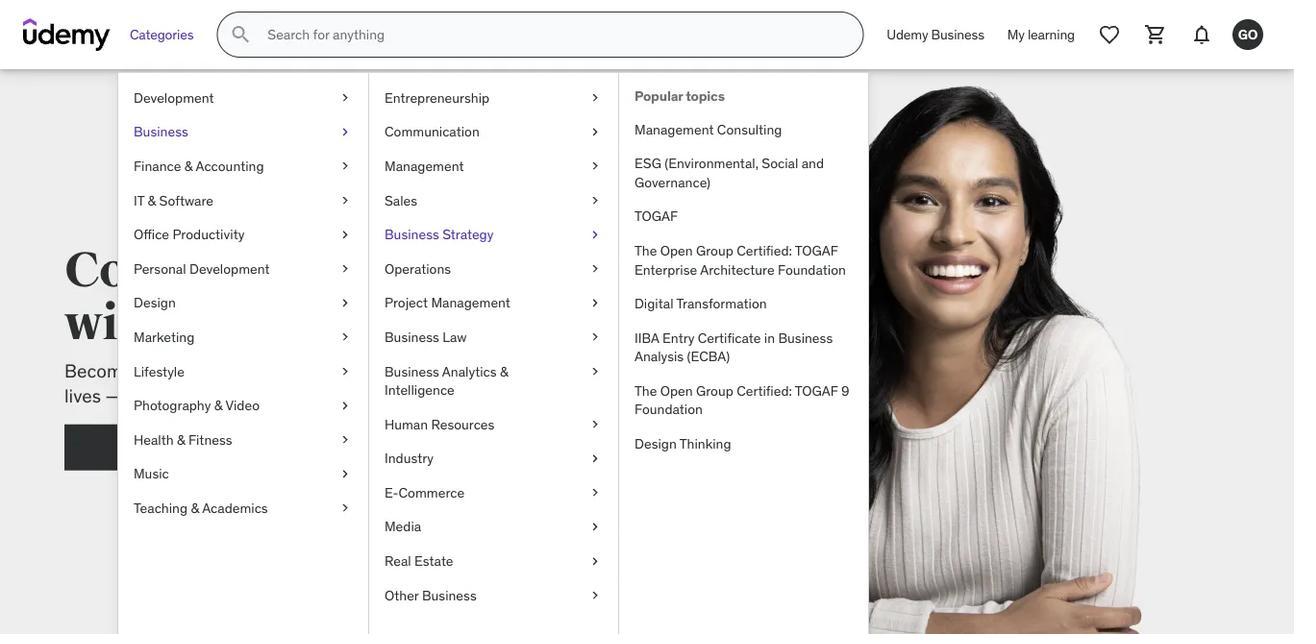 Task type: describe. For each thing, give the bounding box(es) containing it.
including
[[125, 385, 200, 408]]

xsmall image for business analytics & intelligence
[[588, 362, 603, 381]]

photography & video
[[134, 397, 260, 414]]

design link
[[118, 286, 368, 320]]

business strategy
[[385, 226, 494, 243]]

fitness
[[188, 431, 232, 449]]

xsmall image for business law
[[588, 328, 603, 347]]

business inside business analytics & intelligence
[[385, 363, 439, 380]]

management for management consulting
[[635, 121, 714, 138]]

other
[[385, 587, 419, 604]]

udemy image
[[23, 18, 111, 51]]

submit search image
[[229, 23, 252, 46]]

esg (environmental, social and governance)
[[635, 155, 824, 191]]

business strategy link
[[369, 218, 618, 252]]

estate
[[415, 553, 453, 570]]

business strategy element
[[618, 73, 868, 635]]

strategy
[[443, 226, 494, 243]]

1 vertical spatial development
[[189, 260, 270, 277]]

group for architecture
[[696, 242, 734, 259]]

xsmall image for development
[[338, 88, 353, 107]]

it & software link
[[118, 183, 368, 218]]

marketing
[[134, 329, 195, 346]]

business right udemy
[[932, 26, 985, 43]]

real estate link
[[369, 545, 618, 579]]

business law
[[385, 329, 467, 346]]

digital transformation
[[635, 295, 767, 312]]

teaching & academics link
[[118, 492, 368, 526]]

us
[[175, 294, 227, 354]]

popular topics
[[635, 88, 725, 105]]

operations
[[385, 260, 451, 277]]

& for software
[[148, 192, 156, 209]]

communication
[[385, 123, 480, 141]]

open for foundation
[[660, 382, 693, 400]]

my learning link
[[996, 12, 1087, 58]]

xsmall image for other business
[[588, 587, 603, 605]]

open for architecture
[[660, 242, 693, 259]]

xsmall image for project management
[[588, 294, 603, 313]]

other business link
[[369, 579, 618, 613]]

management consulting
[[635, 121, 782, 138]]

media link
[[369, 510, 618, 545]]

finance
[[134, 157, 181, 175]]

analysis
[[635, 348, 684, 366]]

photography & video link
[[118, 389, 368, 423]]

e-
[[385, 484, 399, 502]]

udemy business
[[887, 26, 985, 43]]

xsmall image for business strategy
[[588, 225, 603, 244]]

iiba entry certificate in business analysis (ecba)
[[635, 329, 833, 366]]

xsmall image for finance & accounting
[[338, 157, 353, 176]]

business up operations
[[385, 226, 439, 243]]

xsmall image for marketing
[[338, 328, 353, 347]]

health & fitness
[[134, 431, 232, 449]]

0 vertical spatial development
[[134, 89, 214, 106]]

come teach with us become an instructor and change lives — including your own
[[64, 241, 339, 408]]

communication link
[[369, 115, 618, 149]]

sales link
[[369, 183, 618, 218]]

0 vertical spatial togaf
[[635, 208, 678, 225]]

human
[[385, 416, 428, 433]]

notifications image
[[1191, 23, 1214, 46]]

xsmall image for communication
[[588, 123, 603, 142]]

sales
[[385, 192, 418, 209]]

xsmall image for music
[[338, 465, 353, 484]]

& inside business analytics & intelligence
[[500, 363, 508, 380]]

in
[[764, 329, 775, 347]]

design for design thinking
[[635, 436, 677, 453]]

get started
[[178, 438, 259, 458]]

social
[[762, 155, 799, 172]]

go
[[1238, 26, 1258, 43]]

the open group certified: togaf enterprise architecture foundation link
[[619, 234, 868, 287]]

iiba
[[635, 329, 659, 347]]

udemy
[[887, 26, 929, 43]]

xsmall image for media
[[588, 518, 603, 537]]

xsmall image for design
[[338, 294, 353, 313]]

xsmall image for health & fitness
[[338, 431, 353, 450]]

other business
[[385, 587, 477, 604]]

9
[[841, 382, 850, 400]]

human resources
[[385, 416, 495, 433]]

productivity
[[173, 226, 245, 243]]

xsmall image for photography & video
[[338, 397, 353, 415]]

the open group certified: togaf 9 foundation
[[635, 382, 850, 419]]

categories button
[[118, 12, 205, 58]]

xsmall image for personal development
[[338, 260, 353, 278]]

with
[[64, 294, 166, 354]]

business analytics & intelligence
[[385, 363, 508, 399]]

governance)
[[635, 174, 711, 191]]

the open group certified: togaf 9 foundation link
[[619, 374, 868, 427]]

lifestyle
[[134, 363, 185, 380]]

& for academics
[[191, 500, 199, 517]]

xsmall image for teaching & academics
[[338, 499, 353, 518]]

xsmall image for business
[[338, 123, 353, 142]]

design thinking link
[[619, 427, 868, 462]]

the for the open group certified: togaf enterprise architecture foundation
[[635, 242, 657, 259]]

xsmall image for management
[[588, 157, 603, 176]]

e-commerce link
[[369, 476, 618, 510]]

certified: for foundation
[[737, 382, 792, 400]]

togaf for the open group certified: togaf enterprise architecture foundation
[[795, 242, 838, 259]]

xsmall image for it & software
[[338, 191, 353, 210]]

xsmall image for operations
[[588, 260, 603, 278]]

& for video
[[214, 397, 223, 414]]

law
[[443, 329, 467, 346]]

industry
[[385, 450, 434, 467]]

digital
[[635, 295, 674, 312]]

office productivity link
[[118, 218, 368, 252]]

finance & accounting
[[134, 157, 264, 175]]



Task type: vqa. For each thing, say whether or not it's contained in the screenshot.
Project
yes



Task type: locate. For each thing, give the bounding box(es) containing it.
academics
[[202, 500, 268, 517]]

0 vertical spatial and
[[802, 155, 824, 172]]

open
[[660, 242, 693, 259], [660, 382, 693, 400]]

business link
[[118, 115, 368, 149]]

music link
[[118, 457, 368, 492]]

entrepreneurship link
[[369, 81, 618, 115]]

the for the open group certified: togaf 9 foundation
[[635, 382, 657, 400]]

thinking
[[680, 436, 732, 453]]

office
[[134, 226, 169, 243]]

0 vertical spatial design
[[134, 294, 176, 312]]

togaf inside the open group certified: togaf enterprise architecture foundation
[[795, 242, 838, 259]]

1 open from the top
[[660, 242, 693, 259]]

lifestyle link
[[118, 355, 368, 389]]

change
[[279, 359, 339, 382]]

consulting
[[717, 121, 782, 138]]

xsmall image inside development link
[[338, 88, 353, 107]]

open inside the open group certified: togaf 9 foundation
[[660, 382, 693, 400]]

real
[[385, 553, 411, 570]]

xsmall image inside photography & video link
[[338, 397, 353, 415]]

&
[[184, 157, 193, 175], [148, 192, 156, 209], [500, 363, 508, 380], [214, 397, 223, 414], [177, 431, 185, 449], [191, 500, 199, 517]]

1 vertical spatial the
[[635, 382, 657, 400]]

xsmall image inside office productivity link
[[338, 225, 353, 244]]

2 certified: from the top
[[737, 382, 792, 400]]

design left thinking
[[635, 436, 677, 453]]

lives
[[64, 385, 101, 408]]

digital transformation link
[[619, 287, 868, 321]]

xsmall image inside other business link
[[588, 587, 603, 605]]

xsmall image inside marketing "link"
[[338, 328, 353, 347]]

get started link
[[64, 425, 372, 471]]

and
[[802, 155, 824, 172], [244, 359, 275, 382]]

xsmall image for office productivity
[[338, 225, 353, 244]]

Search for anything text field
[[264, 18, 840, 51]]

health & fitness link
[[118, 423, 368, 457]]

group up architecture
[[696, 242, 734, 259]]

personal development
[[134, 260, 270, 277]]

xsmall image for human resources
[[588, 415, 603, 434]]

1 vertical spatial management
[[385, 157, 464, 175]]

& for accounting
[[184, 157, 193, 175]]

xsmall image inside e-commerce link
[[588, 484, 603, 503]]

business inside iiba entry certificate in business analysis (ecba)
[[778, 329, 833, 347]]

xsmall image for sales
[[588, 191, 603, 210]]

management up law
[[431, 294, 511, 312]]

group inside the open group certified: togaf enterprise architecture foundation
[[696, 242, 734, 259]]

design inside business strategy element
[[635, 436, 677, 453]]

foundation inside the open group certified: togaf 9 foundation
[[635, 401, 703, 419]]

human resources link
[[369, 408, 618, 442]]

project management
[[385, 294, 511, 312]]

design for design
[[134, 294, 176, 312]]

xsmall image inside management link
[[588, 157, 603, 176]]

togaf inside the open group certified: togaf 9 foundation
[[795, 382, 838, 400]]

xsmall image inside industry link
[[588, 450, 603, 469]]

xsmall image inside business analytics & intelligence link
[[588, 362, 603, 381]]

xsmall image
[[338, 88, 353, 107], [338, 123, 353, 142], [588, 123, 603, 142], [338, 157, 353, 176], [338, 260, 353, 278], [588, 260, 603, 278], [338, 328, 353, 347], [588, 328, 603, 347], [588, 362, 603, 381], [588, 450, 603, 469], [338, 465, 353, 484], [588, 518, 603, 537], [588, 552, 603, 571], [588, 587, 603, 605]]

xsmall image inside finance & accounting link
[[338, 157, 353, 176]]

xsmall image inside it & software "link"
[[338, 191, 353, 210]]

xsmall image for lifestyle
[[338, 362, 353, 381]]

xsmall image for e-commerce
[[588, 484, 603, 503]]

enterprise
[[635, 261, 697, 278]]

2 group from the top
[[696, 382, 734, 400]]

go link
[[1225, 12, 1271, 58]]

& right finance at the top left of the page
[[184, 157, 193, 175]]

business right in
[[778, 329, 833, 347]]

the down analysis
[[635, 382, 657, 400]]

learning
[[1028, 26, 1075, 43]]

music
[[134, 466, 169, 483]]

analytics
[[442, 363, 497, 380]]

1 vertical spatial foundation
[[635, 401, 703, 419]]

togaf down togaf link
[[795, 242, 838, 259]]

project
[[385, 294, 428, 312]]

teaching
[[134, 500, 188, 517]]

real estate
[[385, 553, 453, 570]]

industry link
[[369, 442, 618, 476]]

togaf
[[635, 208, 678, 225], [795, 242, 838, 259], [795, 382, 838, 400]]

2 open from the top
[[660, 382, 693, 400]]

popular
[[635, 88, 683, 105]]

group inside the open group certified: togaf 9 foundation
[[696, 382, 734, 400]]

video
[[225, 397, 260, 414]]

design down personal at the top of the page
[[134, 294, 176, 312]]

entry
[[663, 329, 695, 347]]

design thinking
[[635, 436, 732, 453]]

become
[[64, 359, 132, 382]]

it
[[134, 192, 144, 209]]

management down popular topics
[[635, 121, 714, 138]]

2 vertical spatial togaf
[[795, 382, 838, 400]]

architecture
[[700, 261, 775, 278]]

0 vertical spatial certified:
[[737, 242, 792, 259]]

xsmall image inside real estate link
[[588, 552, 603, 571]]

development down office productivity link
[[189, 260, 270, 277]]

1 the from the top
[[635, 242, 657, 259]]

teach
[[205, 241, 330, 301]]

foundation inside the open group certified: togaf enterprise architecture foundation
[[778, 261, 846, 278]]

esg
[[635, 155, 662, 172]]

& for fitness
[[177, 431, 185, 449]]

business
[[932, 26, 985, 43], [134, 123, 188, 141], [385, 226, 439, 243], [385, 329, 439, 346], [778, 329, 833, 347], [385, 363, 439, 380], [422, 587, 477, 604]]

business down project
[[385, 329, 439, 346]]

& right it
[[148, 192, 156, 209]]

0 horizontal spatial foundation
[[635, 401, 703, 419]]

own
[[244, 385, 278, 408]]

transformation
[[677, 295, 767, 312]]

an
[[137, 359, 157, 382]]

xsmall image inside project management link
[[588, 294, 603, 313]]

management link
[[369, 149, 618, 183]]

come
[[64, 241, 197, 301]]

xsmall image inside the lifestyle link
[[338, 362, 353, 381]]

xsmall image inside human resources link
[[588, 415, 603, 434]]

get
[[178, 438, 203, 458]]

(environmental,
[[665, 155, 759, 172]]

management consulting link
[[619, 112, 868, 147]]

management down the communication
[[385, 157, 464, 175]]

group for foundation
[[696, 382, 734, 400]]

1 group from the top
[[696, 242, 734, 259]]

certified: for architecture
[[737, 242, 792, 259]]

1 horizontal spatial and
[[802, 155, 824, 172]]

my
[[1008, 26, 1025, 43]]

shopping cart with 0 items image
[[1145, 23, 1168, 46]]

the inside the open group certified: togaf enterprise architecture foundation
[[635, 242, 657, 259]]

business law link
[[369, 320, 618, 355]]

xsmall image inside the health & fitness link
[[338, 431, 353, 450]]

& right health
[[177, 431, 185, 449]]

certified: inside the open group certified: togaf 9 foundation
[[737, 382, 792, 400]]

xsmall image inside 'music' link
[[338, 465, 353, 484]]

management for management
[[385, 157, 464, 175]]

it & software
[[134, 192, 214, 209]]

xsmall image inside entrepreneurship link
[[588, 88, 603, 107]]

the up enterprise
[[635, 242, 657, 259]]

open inside the open group certified: togaf enterprise architecture foundation
[[660, 242, 693, 259]]

my learning
[[1008, 26, 1075, 43]]

0 vertical spatial foundation
[[778, 261, 846, 278]]

0 vertical spatial group
[[696, 242, 734, 259]]

togaf left 9
[[795, 382, 838, 400]]

development down categories dropdown button
[[134, 89, 214, 106]]

foundation up design thinking on the bottom
[[635, 401, 703, 419]]

1 horizontal spatial foundation
[[778, 261, 846, 278]]

health
[[134, 431, 174, 449]]

office productivity
[[134, 226, 245, 243]]

business down estate
[[422, 587, 477, 604]]

xsmall image inside 'sales' link
[[588, 191, 603, 210]]

and inside esg (environmental, social and governance)
[[802, 155, 824, 172]]

1 certified: from the top
[[737, 242, 792, 259]]

togaf for the open group certified: togaf 9 foundation
[[795, 382, 838, 400]]

certified: inside the open group certified: togaf enterprise architecture foundation
[[737, 242, 792, 259]]

business up intelligence
[[385, 363, 439, 380]]

project management link
[[369, 286, 618, 320]]

the
[[635, 242, 657, 259], [635, 382, 657, 400]]

xsmall image inside operations link
[[588, 260, 603, 278]]

entrepreneurship
[[385, 89, 490, 106]]

0 horizontal spatial and
[[244, 359, 275, 382]]

design
[[134, 294, 176, 312], [635, 436, 677, 453]]

xsmall image inside the teaching & academics link
[[338, 499, 353, 518]]

xsmall image inside business link
[[338, 123, 353, 142]]

xsmall image inside media link
[[588, 518, 603, 537]]

xsmall image for industry
[[588, 450, 603, 469]]

1 vertical spatial design
[[635, 436, 677, 453]]

operations link
[[369, 252, 618, 286]]

and inside 'come teach with us become an instructor and change lives — including your own'
[[244, 359, 275, 382]]

2 vertical spatial management
[[431, 294, 511, 312]]

development
[[134, 89, 214, 106], [189, 260, 270, 277]]

management inside business strategy element
[[635, 121, 714, 138]]

software
[[159, 192, 214, 209]]

photography
[[134, 397, 211, 414]]

& right teaching
[[191, 500, 199, 517]]

wishlist image
[[1098, 23, 1121, 46]]

and right "social"
[[802, 155, 824, 172]]

development link
[[118, 81, 368, 115]]

2 the from the top
[[635, 382, 657, 400]]

esg (environmental, social and governance) link
[[619, 147, 868, 200]]

togaf down governance)
[[635, 208, 678, 225]]

media
[[385, 519, 421, 536]]

togaf link
[[619, 200, 868, 234]]

resources
[[431, 416, 495, 433]]

management
[[635, 121, 714, 138], [385, 157, 464, 175], [431, 294, 511, 312]]

xsmall image for entrepreneurship
[[588, 88, 603, 107]]

& right analytics
[[500, 363, 508, 380]]

foundation right architecture
[[778, 261, 846, 278]]

group down (ecba)
[[696, 382, 734, 400]]

topics
[[686, 88, 725, 105]]

the inside the open group certified: togaf 9 foundation
[[635, 382, 657, 400]]

xsmall image inside the business law link
[[588, 328, 603, 347]]

0 vertical spatial management
[[635, 121, 714, 138]]

categories
[[130, 26, 194, 43]]

& left video
[[214, 397, 223, 414]]

certified: down iiba entry certificate in business analysis (ecba) 'link'
[[737, 382, 792, 400]]

& inside "link"
[[148, 192, 156, 209]]

open down analysis
[[660, 382, 693, 400]]

0 horizontal spatial design
[[134, 294, 176, 312]]

xsmall image inside business strategy link
[[588, 225, 603, 244]]

xsmall image inside the design link
[[338, 294, 353, 313]]

xsmall image
[[588, 88, 603, 107], [588, 157, 603, 176], [338, 191, 353, 210], [588, 191, 603, 210], [338, 225, 353, 244], [588, 225, 603, 244], [338, 294, 353, 313], [588, 294, 603, 313], [338, 362, 353, 381], [338, 397, 353, 415], [588, 415, 603, 434], [338, 431, 353, 450], [588, 484, 603, 503], [338, 499, 353, 518]]

0 vertical spatial open
[[660, 242, 693, 259]]

certificate
[[698, 329, 761, 347]]

and up own
[[244, 359, 275, 382]]

open up enterprise
[[660, 242, 693, 259]]

business analytics & intelligence link
[[369, 355, 618, 408]]

udemy business link
[[876, 12, 996, 58]]

intelligence
[[385, 382, 455, 399]]

business up finance at the top left of the page
[[134, 123, 188, 141]]

xsmall image inside communication link
[[588, 123, 603, 142]]

1 horizontal spatial design
[[635, 436, 677, 453]]

accounting
[[196, 157, 264, 175]]

1 vertical spatial and
[[244, 359, 275, 382]]

certified: up architecture
[[737, 242, 792, 259]]

1 vertical spatial certified:
[[737, 382, 792, 400]]

0 vertical spatial the
[[635, 242, 657, 259]]

1 vertical spatial togaf
[[795, 242, 838, 259]]

1 vertical spatial group
[[696, 382, 734, 400]]

commerce
[[399, 484, 465, 502]]

xsmall image for real estate
[[588, 552, 603, 571]]

1 vertical spatial open
[[660, 382, 693, 400]]

xsmall image inside personal development link
[[338, 260, 353, 278]]



